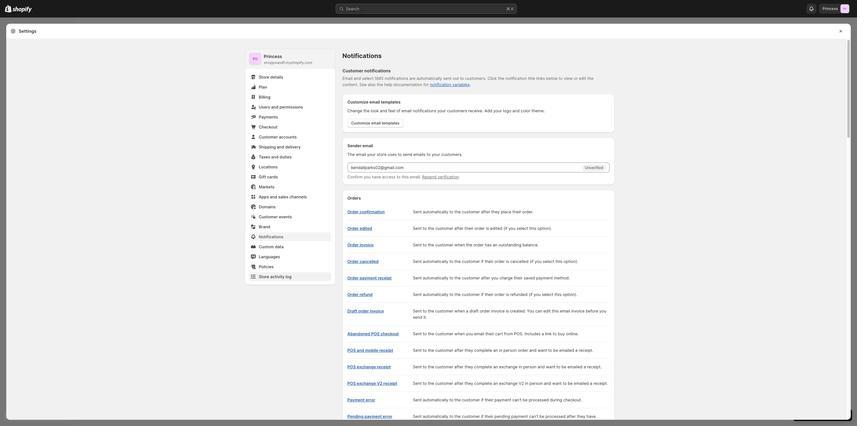 Task type: describe. For each thing, give the bounding box(es) containing it.
brand
[[259, 225, 271, 230]]

have inside sent automatically to the customer if their pending payment can't be processed after they have checked out. learn more about
[[587, 414, 596, 419]]

princess image
[[841, 4, 850, 13]]

languages link
[[249, 253, 331, 261]]

option). for sent automatically to the customer if their order is cancelled (if you select this option).
[[564, 259, 579, 264]]

order for order cancelled
[[348, 259, 359, 264]]

be inside sent automatically to the customer if their pending payment can't be processed after they have checked out. learn more about
[[540, 414, 545, 419]]

sales
[[278, 195, 289, 200]]

delivery
[[285, 145, 301, 150]]

charge
[[500, 276, 513, 281]]

your left store at left
[[367, 152, 376, 157]]

is up charge
[[506, 259, 510, 264]]

an for v2
[[494, 381, 498, 386]]

0 vertical spatial error
[[366, 398, 376, 403]]

pos for pos exchange receipt
[[348, 365, 356, 370]]

emailed for sent to the customer after they complete an exchange in person and want to be emailed a receipt.
[[568, 365, 583, 370]]

order invoice
[[348, 243, 374, 248]]

custom
[[259, 245, 274, 250]]

after inside sent automatically to the customer if their pending payment can't be processed after they have checked out. learn more about
[[567, 414, 576, 419]]

customer accounts
[[259, 135, 297, 140]]

automatically for sent automatically to the customer if their order is refunded (if you select this option).
[[423, 292, 449, 297]]

variables
[[453, 82, 470, 87]]

invoice down refund
[[370, 309, 384, 314]]

sent automatically to the customer if their pending payment can't be processed after they have checked out. learn more about
[[413, 414, 596, 426]]

place
[[501, 210, 512, 215]]

pending
[[495, 414, 511, 419]]

receive.
[[469, 108, 484, 113]]

their right the place
[[513, 210, 522, 215]]

sent automatically to the customer if their order is refunded (if you select this option).
[[413, 292, 578, 297]]

help
[[385, 82, 393, 87]]

you
[[527, 309, 535, 314]]

their down the sent automatically to the customer after they place their order.
[[465, 226, 474, 231]]

payment right pending
[[365, 414, 382, 419]]

draft order invoice link
[[348, 309, 384, 314]]

1 cancelled from the left
[[360, 259, 379, 264]]

complete for v2
[[475, 381, 493, 386]]

their left saved
[[514, 276, 523, 281]]

online.
[[567, 332, 579, 337]]

custom data
[[259, 245, 284, 250]]

payment inside sent automatically to the customer if their pending payment can't be processed after they have checked out. learn more about
[[512, 414, 528, 419]]

their down has
[[485, 259, 494, 264]]

plan link
[[249, 83, 331, 92]]

2 vertical spatial emailed
[[574, 381, 589, 386]]

(if for refunded
[[529, 292, 533, 297]]

sent for sent to the customer after their order is edited (if you select this option).
[[413, 226, 422, 231]]

0 horizontal spatial notification
[[430, 82, 452, 87]]

domains
[[259, 205, 276, 210]]

shipping
[[259, 145, 276, 150]]

gift cards link
[[249, 173, 331, 181]]

created.
[[511, 309, 526, 314]]

pos.
[[515, 332, 524, 337]]

are
[[410, 76, 416, 81]]

0 vertical spatial (if
[[504, 226, 508, 231]]

1 vertical spatial person
[[524, 365, 537, 370]]

this up balance.
[[530, 226, 537, 231]]

you down draft
[[466, 332, 473, 337]]

change the look and feel of email notifications your customers receive. add your logo and color theme.
[[348, 108, 545, 113]]

pos and mobile receipt link
[[348, 348, 394, 353]]

they for person
[[465, 348, 474, 353]]

order edited link
[[348, 226, 372, 231]]

0 vertical spatial notifications
[[365, 68, 391, 73]]

shop settings menu element
[[245, 49, 335, 285]]

k
[[512, 6, 514, 11]]

edit inside email and select sms notifications are automatically sent out to customers. click the notification title links below to view or edit the content. see also the help documentation for
[[579, 76, 587, 81]]

shoppoasdf.myshopify.com
[[264, 60, 313, 65]]

order invoice link
[[348, 243, 374, 248]]

billing link
[[249, 93, 331, 101]]

sent for sent automatically to the customer after they place their order.
[[413, 210, 422, 215]]

you up can
[[534, 292, 541, 297]]

2 vertical spatial in
[[526, 381, 529, 386]]

sms
[[375, 76, 384, 81]]

(if for cancelled
[[530, 259, 534, 264]]

custom data link
[[249, 243, 331, 251]]

can't
[[530, 414, 539, 419]]

sent to the customer after they complete an in person order and want to be emailed a receipt.
[[413, 348, 594, 353]]

customize email templates link
[[348, 119, 404, 128]]

automatically for sent automatically to the customer after they place their order.
[[423, 210, 449, 215]]

it.
[[424, 315, 427, 320]]

you left charge
[[492, 276, 499, 281]]

your right add
[[494, 108, 502, 113]]

2 v2 from the left
[[519, 381, 524, 386]]

sent for sent to the customer when you email their cart from pos. includes a link to buy online.
[[413, 332, 422, 337]]

email.
[[410, 175, 421, 180]]

order for order invoice
[[348, 243, 359, 248]]

Unverified text field
[[348, 163, 582, 173]]

users
[[259, 105, 270, 110]]

notifications inside email and select sms notifications are automatically sent out to customers. click the notification title links below to view or edit the content. see also the help documentation for
[[385, 76, 409, 81]]

sender email
[[348, 143, 373, 148]]

order cancelled link
[[348, 259, 379, 264]]

their left cart on the bottom of page
[[486, 332, 495, 337]]

pos exchange receipt link
[[348, 365, 391, 370]]

customer events link
[[249, 213, 331, 221]]

is left refunded
[[506, 292, 510, 297]]

when for the
[[455, 243, 465, 248]]

checkout
[[381, 332, 399, 337]]

customer accounts link
[[249, 133, 331, 141]]

verification
[[438, 175, 459, 180]]

is up has
[[486, 226, 489, 231]]

to inside sent to the customer when a draft order invoice is created. you can edit this email invoice before you send it.
[[423, 309, 427, 314]]

if for be
[[482, 398, 484, 403]]

store details
[[259, 75, 283, 80]]

duties
[[280, 155, 292, 160]]

they for v2
[[465, 381, 474, 386]]

email inside 'link'
[[372, 121, 381, 126]]

you inside sent to the customer when a draft order invoice is created. you can edit this email invoice before you send it.
[[600, 309, 607, 314]]

sent for sent automatically to the customer after you charge their saved payment method.
[[413, 276, 422, 281]]

of
[[397, 108, 401, 113]]

if for cancelled
[[482, 259, 484, 264]]

data
[[275, 245, 284, 250]]

customer for customer notifications
[[343, 68, 364, 73]]

automatically for sent automatically to the customer if their pending payment can't be processed after they have checked out. learn more about
[[423, 414, 449, 419]]

abandoned pos checkout
[[348, 332, 399, 337]]

pending
[[348, 414, 364, 419]]

settings dialog
[[6, 24, 852, 427]]

invoice down 'sent automatically to the customer if their order is refunded (if you select this option).'
[[492, 309, 505, 314]]

exchange up sent to the customer after they complete an exchange v2 in person and want to be emailed a receipt.
[[500, 365, 518, 370]]

0 vertical spatial option).
[[538, 226, 553, 231]]

gift
[[259, 175, 266, 180]]

pos exchange receipt
[[348, 365, 391, 370]]

customers. for to
[[466, 76, 487, 81]]

order for order payment receipt
[[348, 276, 359, 281]]

customer inside sent automatically to the customer if their pending payment can't be processed after they have checked out. learn more about
[[462, 414, 480, 419]]

store activity log link
[[249, 273, 331, 281]]

email right sender
[[363, 143, 373, 148]]

sent for sent to the customer after they complete an exchange in person and want to be emailed a receipt.
[[413, 365, 422, 370]]

0 vertical spatial .
[[470, 82, 471, 87]]

1 horizontal spatial error
[[383, 414, 393, 419]]

when for a
[[455, 309, 465, 314]]

2 edited from the left
[[491, 226, 503, 231]]

payment left can't
[[495, 398, 512, 403]]

the inside sent automatically to the customer if their pending payment can't be processed after they have checked out. learn more about
[[455, 414, 461, 419]]

this inside sent to the customer when a draft order invoice is created. you can edit this email invoice before you send it.
[[552, 309, 559, 314]]

invoice left "before"
[[572, 309, 585, 314]]

notification variables .
[[430, 82, 471, 87]]

to inside sent automatically to the customer if their pending payment can't be processed after they have checked out. learn more about
[[450, 414, 454, 419]]

pri button
[[249, 53, 262, 65]]

confirm
[[348, 175, 363, 180]]

details
[[271, 75, 283, 80]]

this down method.
[[555, 292, 562, 297]]

an for person
[[494, 348, 498, 353]]

unverified
[[585, 165, 604, 170]]

sent for sent to the customer after they complete an in person order and want to be emailed a receipt.
[[413, 348, 422, 353]]

payment up refund
[[360, 276, 377, 281]]

select up can
[[542, 292, 554, 297]]

the
[[348, 152, 355, 157]]

payments link
[[249, 113, 331, 121]]

your left customers
[[438, 108, 446, 113]]

log
[[286, 275, 292, 280]]

order for order confirmation
[[348, 210, 359, 215]]

permissions
[[280, 105, 303, 110]]

access
[[382, 175, 396, 180]]

payment error link
[[348, 398, 376, 403]]

0 vertical spatial have
[[372, 175, 381, 180]]

customize email templates inside customize email templates 'link'
[[351, 121, 400, 126]]

receipt. for sent to the customer after they complete an in person order and want to be emailed a receipt.
[[579, 348, 594, 353]]

0 vertical spatial customize email templates
[[348, 100, 401, 105]]

brand link
[[249, 223, 331, 231]]

taxes
[[259, 155, 270, 160]]

shopify image
[[13, 6, 32, 13]]

the inside sent to the customer when a draft order invoice is created. you can edit this email invoice before you send it.
[[428, 309, 435, 314]]

pos and mobile receipt
[[348, 348, 394, 353]]

customer inside sent to the customer when a draft order invoice is created. you can edit this email invoice before you send it.
[[436, 309, 454, 314]]

1 edited from the left
[[360, 226, 372, 231]]

you down balance.
[[535, 259, 542, 264]]

users and permissions
[[259, 105, 303, 110]]

you up 'outstanding'
[[509, 226, 516, 231]]

0 horizontal spatial in
[[500, 348, 503, 353]]

sent for sent to the customer after they complete an exchange v2 in person and want to be emailed a receipt.
[[413, 381, 422, 386]]

an right has
[[493, 243, 498, 248]]

saved
[[524, 276, 536, 281]]

order payment receipt link
[[348, 276, 392, 281]]

templates inside 'link'
[[382, 121, 400, 126]]

confirmation
[[360, 210, 385, 215]]

notification variables link
[[430, 82, 470, 87]]

sent to the customer after they complete an exchange v2 in person and want to be emailed a receipt.
[[413, 381, 608, 386]]

taxes and duties
[[259, 155, 292, 160]]

automatically for sent automatically to the customer after you charge their saved payment method.
[[423, 276, 449, 281]]

email left cart on the bottom of page
[[475, 332, 485, 337]]

store for store details
[[259, 75, 269, 80]]

their up sent automatically to the customer if their pending payment can't be processed after they have checked out. learn more about
[[485, 398, 494, 403]]



Task type: locate. For each thing, give the bounding box(es) containing it.
6 order from the top
[[348, 292, 359, 297]]

templates down feel
[[382, 121, 400, 126]]

email up look
[[370, 100, 380, 105]]

0 vertical spatial in
[[500, 348, 503, 353]]

payment left "can't" at the bottom of page
[[512, 414, 528, 419]]

notifications up sms
[[365, 68, 391, 73]]

2 vertical spatial option).
[[563, 292, 578, 297]]

payment
[[360, 276, 377, 281], [537, 276, 553, 281], [495, 398, 512, 403], [365, 414, 382, 419], [512, 414, 528, 419]]

pos for pos exchange v2 receipt
[[348, 381, 356, 386]]

payments
[[259, 115, 278, 120]]

receipt down order cancelled link
[[378, 276, 392, 281]]

0 horizontal spatial cancelled
[[360, 259, 379, 264]]

and inside email and select sms notifications are automatically sent out to customers. click the notification title links below to view or edit the content. see also the help documentation for
[[354, 76, 361, 81]]

edit inside sent to the customer when a draft order invoice is created. you can edit this email invoice before you send it.
[[544, 309, 551, 314]]

sent inside sent to the customer when a draft order invoice is created. you can edit this email invoice before you send it.
[[413, 309, 422, 314]]

0 horizontal spatial .
[[470, 82, 471, 87]]

option). down method.
[[563, 292, 578, 297]]

3 order from the top
[[348, 243, 359, 248]]

0 vertical spatial notification
[[506, 76, 527, 81]]

customer up email
[[343, 68, 364, 73]]

an down sent to the customer after they complete an in person order and want to be emailed a receipt.
[[494, 365, 498, 370]]

1 vertical spatial emailed
[[568, 365, 583, 370]]

1 vertical spatial notifications
[[385, 76, 409, 81]]

v2 down pos exchange receipt
[[377, 381, 383, 386]]

2 vertical spatial complete
[[475, 381, 493, 386]]

out.
[[431, 421, 438, 426]]

complete for person
[[475, 348, 493, 353]]

1 vertical spatial customer
[[259, 135, 278, 140]]

customize inside 'link'
[[351, 121, 371, 126]]

sent inside sent automatically to the customer if their pending payment can't be processed after they have checked out. learn more about
[[413, 414, 422, 419]]

customize email templates up look
[[348, 100, 401, 105]]

notifications inside the shop settings menu element
[[259, 235, 284, 240]]

1 horizontal spatial v2
[[519, 381, 524, 386]]

1 vertical spatial notification
[[430, 82, 452, 87]]

cancelled
[[360, 259, 379, 264], [511, 259, 529, 264]]

automatically inside email and select sms notifications are automatically sent out to customers. click the notification title links below to view or edit the content. see also the help documentation for
[[417, 76, 442, 81]]

1 vertical spatial princess
[[264, 54, 282, 59]]

theme.
[[532, 108, 545, 113]]

view
[[564, 76, 573, 81]]

2 vertical spatial receipt.
[[594, 381, 608, 386]]

checkout
[[259, 125, 278, 130]]

to
[[461, 76, 464, 81], [559, 76, 563, 81], [398, 152, 402, 157], [427, 152, 431, 157], [397, 175, 401, 180], [450, 210, 454, 215], [423, 226, 427, 231], [423, 243, 427, 248], [450, 259, 454, 264], [450, 276, 454, 281], [450, 292, 454, 297], [423, 309, 427, 314], [423, 332, 427, 337], [553, 332, 557, 337], [423, 348, 427, 353], [549, 348, 553, 353], [423, 365, 427, 370], [557, 365, 561, 370], [423, 381, 427, 386], [563, 381, 567, 386], [450, 398, 454, 403], [450, 414, 454, 419]]

email right of at top left
[[402, 108, 412, 113]]

notification
[[506, 76, 527, 81], [430, 82, 452, 87]]

customers. up unverified text field
[[442, 152, 463, 157]]

users and permissions link
[[249, 103, 331, 111]]

also
[[368, 82, 376, 87]]

princess up shoppoasdf.myshopify.com
[[264, 54, 282, 59]]

customers. for your
[[442, 152, 463, 157]]

when inside sent to the customer when a draft order invoice is created. you can edit this email invoice before you send it.
[[455, 309, 465, 314]]

1 vertical spatial send
[[413, 315, 423, 320]]

1 vertical spatial notifications
[[259, 235, 284, 240]]

complete down sent to the customer after they complete an in person order and want to be emailed a receipt.
[[475, 365, 493, 370]]

select up method.
[[543, 259, 555, 264]]

send
[[403, 152, 413, 157], [413, 315, 423, 320]]

email
[[370, 100, 380, 105], [402, 108, 412, 113], [372, 121, 381, 126], [363, 143, 373, 148], [356, 152, 366, 157], [560, 309, 571, 314], [475, 332, 485, 337]]

0 vertical spatial edit
[[579, 76, 587, 81]]

2 cancelled from the left
[[511, 259, 529, 264]]

have
[[372, 175, 381, 180], [587, 414, 596, 419]]

notification down sent at the right top of the page
[[430, 82, 452, 87]]

emails
[[414, 152, 426, 157]]

order down order edited
[[348, 243, 359, 248]]

you right confirm
[[364, 175, 371, 180]]

1 horizontal spatial customers.
[[466, 76, 487, 81]]

uses
[[388, 152, 397, 157]]

edited down order confirmation
[[360, 226, 372, 231]]

2 vertical spatial want
[[553, 381, 562, 386]]

8 sent from the top
[[413, 332, 422, 337]]

0 vertical spatial when
[[455, 243, 465, 248]]

in down sent to the customer after they complete an exchange in person and want to be emailed a receipt.
[[526, 381, 529, 386]]

below
[[547, 76, 558, 81]]

exchange down the pos and mobile receipt link
[[357, 365, 376, 370]]

0 vertical spatial processed
[[529, 398, 549, 403]]

1 vertical spatial (if
[[530, 259, 534, 264]]

channels
[[290, 195, 307, 200]]

templates
[[381, 100, 401, 105], [382, 121, 400, 126]]

v2 up can't
[[519, 381, 524, 386]]

complete for in
[[475, 365, 493, 370]]

0 horizontal spatial send
[[403, 152, 413, 157]]

sent
[[444, 76, 452, 81]]

⌘ k
[[507, 6, 514, 11]]

their inside sent automatically to the customer if their pending payment can't be processed after they have checked out. learn more about
[[485, 414, 494, 419]]

draft
[[470, 309, 479, 314]]

order refund link
[[348, 292, 373, 297]]

10 sent from the top
[[413, 365, 422, 370]]

automatically for sent automatically to the customer if their order is cancelled (if you select this option).
[[423, 259, 449, 264]]

complete up sent automatically to the customer if their payment can't be processed during checkout.
[[475, 381, 493, 386]]

outstanding
[[499, 243, 522, 248]]

order up order invoice
[[348, 226, 359, 231]]

1 sent from the top
[[413, 210, 422, 215]]

automatically for sent automatically to the customer if their payment can't be processed during checkout.
[[423, 398, 449, 403]]

email and select sms notifications are automatically sent out to customers. click the notification title links below to view or edit the content. see also the help documentation for
[[343, 76, 594, 87]]

customer for customer events
[[259, 215, 278, 220]]

7 sent from the top
[[413, 309, 422, 314]]

receipt.
[[579, 348, 594, 353], [588, 365, 602, 370], [594, 381, 608, 386]]

princess for princess
[[823, 6, 839, 11]]

their down sent automatically to the customer after you charge their saved payment method.
[[485, 292, 494, 297]]

when for you
[[455, 332, 465, 337]]

princess for princess shoppoasdf.myshopify.com
[[264, 54, 282, 59]]

order left refund
[[348, 292, 359, 297]]

0 horizontal spatial v2
[[377, 381, 383, 386]]

customize email templates
[[348, 100, 401, 105], [351, 121, 400, 126]]

sent for sent automatically to the customer if their payment can't be processed during checkout.
[[413, 398, 422, 403]]

email down look
[[372, 121, 381, 126]]

2 vertical spatial notifications
[[413, 108, 437, 113]]

2 if from the top
[[482, 292, 484, 297]]

in
[[500, 348, 503, 353], [519, 365, 523, 370], [526, 381, 529, 386]]

customer for customer accounts
[[259, 135, 278, 140]]

payment right saved
[[537, 276, 553, 281]]

0 vertical spatial templates
[[381, 100, 401, 105]]

select up also
[[362, 76, 374, 81]]

1 vertical spatial complete
[[475, 365, 493, 370]]

0 vertical spatial receipt.
[[579, 348, 594, 353]]

customize up change
[[348, 100, 369, 105]]

templates up feel
[[381, 100, 401, 105]]

learn
[[439, 421, 450, 426]]

select down order.
[[517, 226, 529, 231]]

before
[[586, 309, 599, 314]]

1 vertical spatial processed
[[546, 414, 566, 419]]

13 sent from the top
[[413, 414, 422, 419]]

receipt down pos exchange receipt link
[[384, 381, 398, 386]]

1 vertical spatial store
[[259, 275, 269, 280]]

edit right can
[[544, 309, 551, 314]]

if down sent automatically to the customer after you charge their saved payment method.
[[482, 292, 484, 297]]

feel
[[389, 108, 396, 113]]

1 vertical spatial want
[[546, 365, 556, 370]]

logo
[[504, 108, 512, 113]]

v2
[[377, 381, 383, 386], [519, 381, 524, 386]]

is inside sent to the customer when a draft order invoice is created. you can edit this email invoice before you send it.
[[506, 309, 509, 314]]

5 order from the top
[[348, 276, 359, 281]]

12 sent from the top
[[413, 398, 422, 403]]

you right "before"
[[600, 309, 607, 314]]

1 vertical spatial option).
[[564, 259, 579, 264]]

cancelled down 'outstanding'
[[511, 259, 529, 264]]

order confirmation link
[[348, 210, 385, 215]]

3 sent from the top
[[413, 243, 422, 248]]

and
[[354, 76, 361, 81], [271, 105, 279, 110], [380, 108, 388, 113], [513, 108, 520, 113], [277, 145, 284, 150], [271, 155, 279, 160], [270, 195, 277, 200], [357, 348, 365, 353], [530, 348, 537, 353], [538, 365, 545, 370], [544, 381, 552, 386]]

2 vertical spatial person
[[530, 381, 543, 386]]

1 horizontal spatial princess
[[823, 6, 839, 11]]

store up "plan"
[[259, 75, 269, 80]]

1 vertical spatial error
[[383, 414, 393, 419]]

a inside sent to the customer when a draft order invoice is created. you can edit this email invoice before you send it.
[[466, 309, 469, 314]]

0 horizontal spatial edit
[[544, 309, 551, 314]]

an down sent to the customer when you email their cart from pos. includes a link to buy online.
[[494, 348, 498, 353]]

receipt. for sent to the customer after they complete an exchange in person and want to be emailed a receipt.
[[588, 365, 602, 370]]

order down orders
[[348, 210, 359, 215]]

pos down the pos and mobile receipt link
[[348, 365, 356, 370]]

0 horizontal spatial edited
[[360, 226, 372, 231]]

edited up has
[[491, 226, 503, 231]]

email up "buy"
[[560, 309, 571, 314]]

0 vertical spatial customer
[[343, 68, 364, 73]]

2 order from the top
[[348, 226, 359, 231]]

1 vertical spatial receipt.
[[588, 365, 602, 370]]

1 vertical spatial customize
[[351, 121, 371, 126]]

notification inside email and select sms notifications are automatically sent out to customers. click the notification title links below to view or edit the content. see also the help documentation for
[[506, 76, 527, 81]]

customers.
[[466, 76, 487, 81], [442, 152, 463, 157]]

1 horizontal spatial edited
[[491, 226, 503, 231]]

processed left during at the right bottom of the page
[[529, 398, 549, 403]]

shopify image
[[5, 5, 12, 12]]

balance.
[[523, 243, 539, 248]]

9 sent from the top
[[413, 348, 422, 353]]

2 vertical spatial (if
[[529, 292, 533, 297]]

1 horizontal spatial notification
[[506, 76, 527, 81]]

pos
[[372, 332, 380, 337], [348, 348, 356, 353], [348, 365, 356, 370], [348, 381, 356, 386]]

want
[[538, 348, 548, 353], [546, 365, 556, 370], [553, 381, 562, 386]]

store
[[377, 152, 387, 157]]

if inside sent automatically to the customer if their pending payment can't be processed after they have checked out. learn more about
[[482, 414, 484, 419]]

this up method.
[[556, 259, 563, 264]]

(if right refunded
[[529, 292, 533, 297]]

2 vertical spatial customer
[[259, 215, 278, 220]]

sender
[[348, 143, 362, 148]]

they for in
[[465, 365, 474, 370]]

sent automatically to the customer if their order is cancelled (if you select this option).
[[413, 259, 579, 264]]

select
[[362, 76, 374, 81], [517, 226, 529, 231], [543, 259, 555, 264], [542, 292, 554, 297]]

notification left title
[[506, 76, 527, 81]]

0 vertical spatial customers.
[[466, 76, 487, 81]]

pos for pos and mobile receipt
[[348, 348, 356, 353]]

1 vertical spatial edit
[[544, 309, 551, 314]]

1 order from the top
[[348, 210, 359, 215]]

about
[[462, 421, 473, 426]]

notifications up custom data
[[259, 235, 284, 240]]

email down sender email
[[356, 152, 366, 157]]

order for order edited
[[348, 226, 359, 231]]

when
[[455, 243, 465, 248], [455, 309, 465, 314], [455, 332, 465, 337]]

customize email templates down look
[[351, 121, 400, 126]]

if left pending
[[482, 414, 484, 419]]

0 vertical spatial customize
[[348, 100, 369, 105]]

order refund
[[348, 292, 373, 297]]

in down cart on the bottom of page
[[500, 348, 503, 353]]

princess inside 'princess shoppoasdf.myshopify.com'
[[264, 54, 282, 59]]

store activity log
[[259, 275, 292, 280]]

change
[[348, 108, 363, 113]]

this left email.
[[402, 175, 409, 180]]

pos up payment
[[348, 381, 356, 386]]

sent for sent automatically to the customer if their order is cancelled (if you select this option).
[[413, 259, 422, 264]]

0 vertical spatial store
[[259, 75, 269, 80]]

taxes and duties link
[[249, 153, 331, 161]]

order
[[348, 210, 359, 215], [348, 226, 359, 231], [348, 243, 359, 248], [348, 259, 359, 264], [348, 276, 359, 281], [348, 292, 359, 297]]

1 horizontal spatial edit
[[579, 76, 587, 81]]

apps
[[259, 195, 269, 200]]

customer inside "link"
[[259, 215, 278, 220]]

1 vertical spatial templates
[[382, 121, 400, 126]]

processed inside sent automatically to the customer if their pending payment can't be processed after they have checked out. learn more about
[[546, 414, 566, 419]]

email inside sent to the customer when a draft order invoice is created. you can edit this email invoice before you send it.
[[560, 309, 571, 314]]

(if
[[504, 226, 508, 231], [530, 259, 534, 264], [529, 292, 533, 297]]

exchange down pos exchange receipt
[[357, 381, 376, 386]]

1 horizontal spatial cancelled
[[511, 259, 529, 264]]

option). for sent automatically to the customer if their order is refunded (if you select this option).
[[563, 292, 578, 297]]

option). up balance.
[[538, 226, 553, 231]]

documentation
[[394, 82, 423, 87]]

sent to the customer after their order is edited (if you select this option).
[[413, 226, 553, 231]]

2 complete from the top
[[475, 365, 493, 370]]

0 horizontal spatial have
[[372, 175, 381, 180]]

0 vertical spatial send
[[403, 152, 413, 157]]

they
[[492, 210, 500, 215], [465, 348, 474, 353], [465, 365, 474, 370], [465, 381, 474, 386], [577, 414, 586, 419]]

2 sent from the top
[[413, 226, 422, 231]]

1 when from the top
[[455, 243, 465, 248]]

an up sent automatically to the customer if their payment can't be processed during checkout.
[[494, 381, 498, 386]]

receipt up pos exchange v2 receipt link
[[377, 365, 391, 370]]

1 vertical spatial when
[[455, 309, 465, 314]]

select inside email and select sms notifications are automatically sent out to customers. click the notification title links below to view or edit the content. see also the help documentation for
[[362, 76, 374, 81]]

if down sent to the customer when the order has an outstanding balance.
[[482, 259, 484, 264]]

includes
[[525, 332, 541, 337]]

exchange down sent to the customer after they complete an exchange in person and want to be emailed a receipt.
[[500, 381, 518, 386]]

2 store from the top
[[259, 275, 269, 280]]

3 complete from the top
[[475, 381, 493, 386]]

1 vertical spatial in
[[519, 365, 523, 370]]

3 if from the top
[[482, 398, 484, 403]]

notifications right of at top left
[[413, 108, 437, 113]]

buy
[[558, 332, 565, 337]]

your
[[438, 108, 446, 113], [494, 108, 502, 113], [367, 152, 376, 157], [432, 152, 441, 157]]

is left created.
[[506, 309, 509, 314]]

customer
[[343, 68, 364, 73], [259, 135, 278, 140], [259, 215, 278, 220]]

0 vertical spatial emailed
[[560, 348, 575, 353]]

if up sent automatically to the customer if their pending payment can't be processed after they have checked out. learn more about
[[482, 398, 484, 403]]

5 sent from the top
[[413, 276, 422, 281]]

add
[[485, 108, 493, 113]]

order
[[475, 226, 485, 231], [474, 243, 484, 248], [495, 259, 505, 264], [495, 292, 505, 297], [359, 309, 369, 314], [480, 309, 491, 314], [518, 348, 529, 353]]

store inside store details link
[[259, 75, 269, 80]]

4 if from the top
[[482, 414, 484, 419]]

your right the emails
[[432, 152, 441, 157]]

order down order invoice
[[348, 259, 359, 264]]

store for store activity log
[[259, 275, 269, 280]]

4 order from the top
[[348, 259, 359, 264]]

pos left checkout
[[372, 332, 380, 337]]

invoice up order cancelled
[[360, 243, 374, 248]]

edited
[[360, 226, 372, 231], [491, 226, 503, 231]]

cancelled up order payment receipt link
[[360, 259, 379, 264]]

2 vertical spatial when
[[455, 332, 465, 337]]

receipt right mobile
[[380, 348, 394, 353]]

abandoned
[[348, 332, 371, 337]]

pos exchange v2 receipt
[[348, 381, 398, 386]]

they inside sent automatically to the customer if their pending payment can't be processed after they have checked out. learn more about
[[577, 414, 586, 419]]

checkout.
[[564, 398, 583, 403]]

princess shoppoasdf.myshopify.com
[[264, 54, 313, 65]]

sent for sent to the customer when the order has an outstanding balance.
[[413, 243, 422, 248]]

customers. inside email and select sms notifications are automatically sent out to customers. click the notification title links below to view or edit the content. see also the help documentation for
[[466, 76, 487, 81]]

0 horizontal spatial error
[[366, 398, 376, 403]]

cards
[[267, 175, 278, 180]]

automatically inside sent automatically to the customer if their pending payment can't be processed after they have checked out. learn more about
[[423, 414, 449, 419]]

order confirmation
[[348, 210, 385, 215]]

1 complete from the top
[[475, 348, 493, 353]]

customer down checkout on the top left of the page
[[259, 135, 278, 140]]

gift cards
[[259, 175, 278, 180]]

if for can't
[[482, 414, 484, 419]]

click
[[488, 76, 497, 81]]

princess image
[[249, 53, 262, 65]]

6 sent from the top
[[413, 292, 422, 297]]

0 horizontal spatial princess
[[264, 54, 282, 59]]

0 horizontal spatial notifications
[[259, 235, 284, 240]]

from
[[505, 332, 513, 337]]

1 horizontal spatial have
[[587, 414, 596, 419]]

1 horizontal spatial in
[[519, 365, 523, 370]]

1 horizontal spatial notifications
[[343, 52, 382, 60]]

4 sent from the top
[[413, 259, 422, 264]]

1 horizontal spatial .
[[510, 421, 511, 426]]

customer events
[[259, 215, 292, 220]]

1 vertical spatial .
[[510, 421, 511, 426]]

pos exchange v2 receipt link
[[348, 381, 398, 386]]

sent to the customer when you email their cart from pos. includes a link to buy online.
[[413, 332, 579, 337]]

store inside store activity log link
[[259, 275, 269, 280]]

(if down balance.
[[530, 259, 534, 264]]

search
[[346, 6, 360, 11]]

error
[[366, 398, 376, 403], [383, 414, 393, 419]]

want for person
[[546, 365, 556, 370]]

1 if from the top
[[482, 259, 484, 264]]

1 vertical spatial customize email templates
[[351, 121, 400, 126]]

email
[[343, 76, 353, 81]]

if for refunded
[[482, 292, 484, 297]]

0 horizontal spatial customers.
[[442, 152, 463, 157]]

checkout link
[[249, 123, 331, 131]]

1 horizontal spatial send
[[413, 315, 423, 320]]

order payment receipt
[[348, 276, 392, 281]]

option). up method.
[[564, 259, 579, 264]]

refunded
[[511, 292, 528, 297]]

0 vertical spatial complete
[[475, 348, 493, 353]]

pos down abandoned
[[348, 348, 356, 353]]

sent for sent automatically to the customer if their pending payment can't be processed after they have checked out. learn more about
[[413, 414, 422, 419]]

send inside sent to the customer when a draft order invoice is created. you can edit this email invoice before you send it.
[[413, 315, 423, 320]]

0 vertical spatial person
[[504, 348, 517, 353]]

0 vertical spatial princess
[[823, 6, 839, 11]]

sent automatically to the customer after they place their order.
[[413, 210, 534, 215]]

1 vertical spatial have
[[587, 414, 596, 419]]

emailed for sent to the customer after they complete an in person order and want to be emailed a receipt.
[[560, 348, 575, 353]]

the
[[498, 76, 505, 81], [588, 76, 594, 81], [377, 82, 383, 87], [364, 108, 370, 113], [455, 210, 461, 215], [428, 226, 435, 231], [428, 243, 435, 248], [466, 243, 473, 248], [455, 259, 461, 264], [455, 276, 461, 281], [455, 292, 461, 297], [428, 309, 435, 314], [428, 332, 435, 337], [428, 348, 435, 353], [428, 365, 435, 370], [428, 381, 435, 386], [455, 398, 461, 403], [455, 414, 461, 419]]

11 sent from the top
[[413, 381, 422, 386]]

1 v2 from the left
[[377, 381, 383, 386]]

customize down change
[[351, 121, 371, 126]]

3 when from the top
[[455, 332, 465, 337]]

order inside sent to the customer when a draft order invoice is created. you can edit this email invoice before you send it.
[[480, 309, 491, 314]]

1 vertical spatial customers.
[[442, 152, 463, 157]]

2 horizontal spatial in
[[526, 381, 529, 386]]

sent to the customer when the order has an outstanding balance.
[[413, 243, 539, 248]]

complete down sent to the customer when you email their cart from pos. includes a link to buy online.
[[475, 348, 493, 353]]

an for in
[[494, 365, 498, 370]]

processed down during at the right bottom of the page
[[546, 414, 566, 419]]

0 vertical spatial want
[[538, 348, 548, 353]]

1 store from the top
[[259, 75, 269, 80]]

sent for sent automatically to the customer if their order is refunded (if you select this option).
[[413, 292, 422, 297]]

want for order
[[538, 348, 548, 353]]

sent for sent to the customer when a draft order invoice is created. you can edit this email invoice before you send it.
[[413, 309, 422, 314]]

order.
[[523, 210, 534, 215]]

0 vertical spatial notifications
[[343, 52, 382, 60]]

2 when from the top
[[455, 309, 465, 314]]

payment error
[[348, 398, 376, 403]]

dialog
[[854, 24, 858, 420]]

order for order refund
[[348, 292, 359, 297]]



Task type: vqa. For each thing, say whether or not it's contained in the screenshot.
Sent inside the Sent automatically to the customer if their pending payment can't be processed after they have checked out. Learn more about
yes



